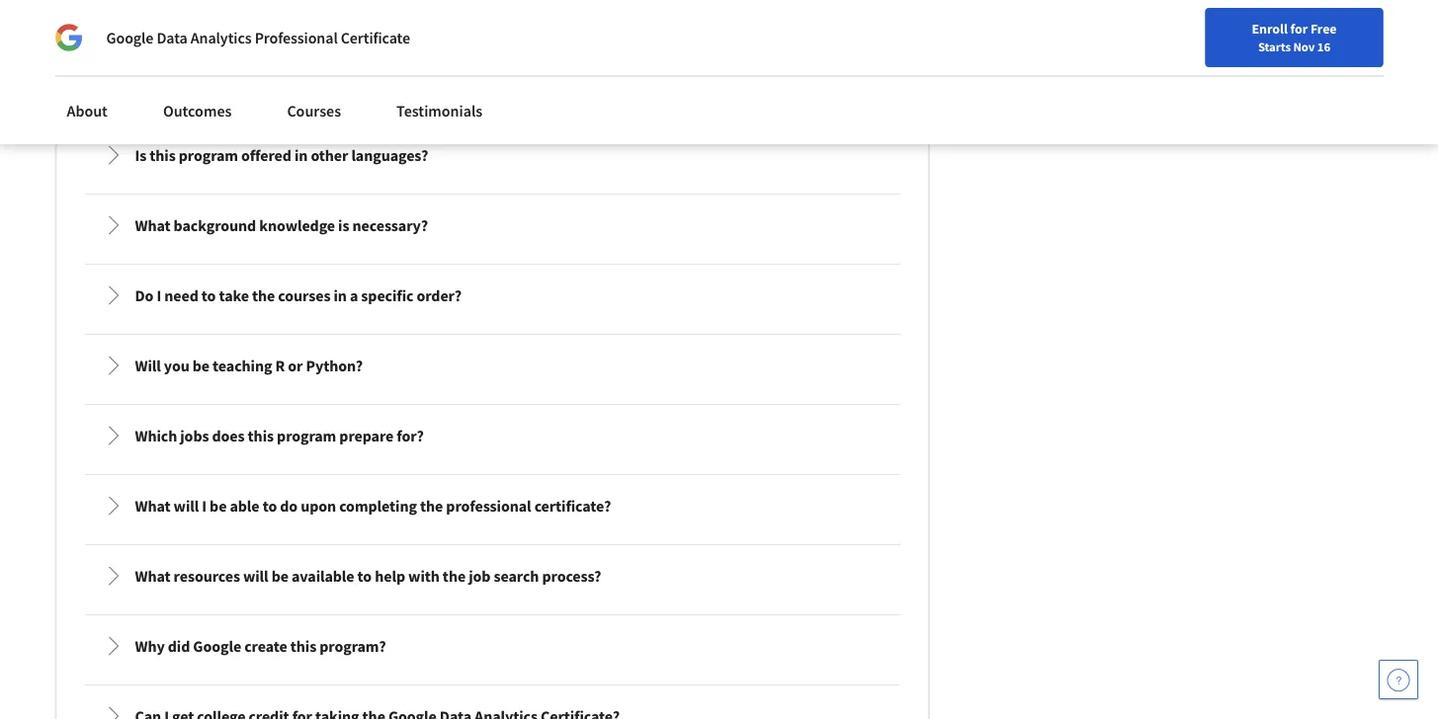 Task type: describe. For each thing, give the bounding box(es) containing it.
about
[[67, 101, 108, 121]]

google inside dropdown button
[[193, 637, 241, 657]]

i inside "dropdown button"
[[202, 497, 207, 516]]

for
[[1291, 20, 1308, 38]]

what background knowledge is necessary?
[[135, 216, 428, 236]]

able
[[230, 497, 260, 516]]

is
[[135, 146, 147, 165]]

for?
[[397, 427, 424, 446]]

what for what background knowledge is necessary?
[[135, 216, 171, 236]]

testimonials
[[397, 101, 483, 121]]

about link
[[55, 89, 120, 132]]

the inside dropdown button
[[252, 286, 275, 306]]

what for what will i be able to do upon completing the professional certificate?
[[135, 497, 171, 516]]

1 horizontal spatial this
[[248, 427, 274, 446]]

analytics
[[191, 28, 252, 47]]

offered
[[241, 146, 292, 165]]

what resources will be available to help with the job search process?
[[135, 567, 602, 587]]

enroll for free starts nov 16
[[1252, 20, 1337, 54]]

be for will
[[210, 497, 227, 516]]

to inside dropdown button
[[202, 286, 216, 306]]

will you be teaching r or python?
[[135, 356, 363, 376]]

is this program offered in other languages?
[[135, 146, 428, 165]]

what background knowledge is necessary? button
[[88, 198, 898, 253]]

data
[[157, 28, 188, 47]]

which jobs does this program prepare for?
[[135, 427, 424, 446]]

professional
[[255, 28, 338, 47]]

what will i be able to do upon completing the professional certificate? button
[[88, 479, 898, 534]]

2 horizontal spatial this
[[290, 637, 317, 657]]

courses link
[[275, 89, 353, 132]]

a
[[350, 286, 358, 306]]

python?
[[306, 356, 363, 376]]

will inside dropdown button
[[243, 567, 269, 587]]

necessary?
[[353, 216, 428, 236]]

other
[[311, 146, 348, 165]]

with
[[408, 567, 440, 587]]

did
[[168, 637, 190, 657]]

knowledge
[[259, 216, 335, 236]]

be for resources
[[272, 567, 289, 587]]

does
[[212, 427, 245, 446]]

do
[[280, 497, 298, 516]]

what will i be able to do upon completing the professional certificate?
[[135, 497, 611, 516]]

teaching
[[213, 356, 272, 376]]

why did google create this program? button
[[88, 619, 898, 675]]

which jobs does this program prepare for? button
[[88, 409, 898, 464]]

do i need to take the courses in a specific order? button
[[88, 268, 898, 324]]

r
[[275, 356, 285, 376]]

do i need to take the courses in a specific order?
[[135, 286, 462, 306]]

what for what resources will be available to help with the job search process?
[[135, 567, 171, 587]]

the inside "dropdown button"
[[420, 497, 443, 516]]

upon
[[301, 497, 336, 516]]

16
[[1318, 39, 1331, 54]]

to for i
[[263, 497, 277, 516]]

free
[[1311, 20, 1337, 38]]



Task type: vqa. For each thing, say whether or not it's contained in the screenshot.
"certificate?"
yes



Task type: locate. For each thing, give the bounding box(es) containing it.
this right does
[[248, 427, 274, 446]]

to inside dropdown button
[[358, 567, 372, 587]]

3 what from the top
[[135, 567, 171, 587]]

prepare
[[339, 427, 394, 446]]

be left available
[[272, 567, 289, 587]]

will you be teaching r or python? button
[[88, 339, 898, 394]]

be inside dropdown button
[[272, 567, 289, 587]]

program?
[[320, 637, 386, 657]]

0 vertical spatial google
[[106, 28, 154, 47]]

in left other
[[295, 146, 308, 165]]

0 horizontal spatial google
[[106, 28, 154, 47]]

professional
[[446, 497, 532, 516]]

None search field
[[282, 12, 608, 52]]

you
[[164, 356, 190, 376]]

google right "did"
[[193, 637, 241, 657]]

be
[[193, 356, 210, 376], [210, 497, 227, 516], [272, 567, 289, 587]]

help
[[375, 567, 405, 587]]

what inside "dropdown button"
[[135, 497, 171, 516]]

1 what from the top
[[135, 216, 171, 236]]

to left take
[[202, 286, 216, 306]]

2 vertical spatial this
[[290, 637, 317, 657]]

0 horizontal spatial program
[[179, 146, 238, 165]]

i left the able
[[202, 497, 207, 516]]

0 vertical spatial i
[[157, 286, 161, 306]]

1 horizontal spatial i
[[202, 497, 207, 516]]

program
[[179, 146, 238, 165], [277, 427, 336, 446]]

1 vertical spatial will
[[243, 567, 269, 587]]

1 horizontal spatial to
[[263, 497, 277, 516]]

in inside is this program offered in other languages? dropdown button
[[295, 146, 308, 165]]

google left the data
[[106, 28, 154, 47]]

1 horizontal spatial google
[[193, 637, 241, 657]]

jobs
[[180, 427, 209, 446]]

program down the outcomes
[[179, 146, 238, 165]]

to for will
[[358, 567, 372, 587]]

0 vertical spatial the
[[252, 286, 275, 306]]

completing
[[339, 497, 417, 516]]

job
[[469, 567, 491, 587]]

available
[[292, 567, 354, 587]]

0 vertical spatial this
[[150, 146, 176, 165]]

certificate
[[341, 28, 410, 47]]

is
[[338, 216, 349, 236]]

courses
[[278, 286, 331, 306]]

0 vertical spatial program
[[179, 146, 238, 165]]

1 horizontal spatial in
[[334, 286, 347, 306]]

1 horizontal spatial will
[[243, 567, 269, 587]]

languages?
[[351, 146, 428, 165]]

specific
[[361, 286, 414, 306]]

help center image
[[1387, 668, 1411, 692]]

menu item
[[1024, 20, 1151, 84]]

1 horizontal spatial program
[[277, 427, 336, 446]]

create
[[244, 637, 287, 657]]

i inside dropdown button
[[157, 286, 161, 306]]

1 vertical spatial google
[[193, 637, 241, 657]]

what
[[135, 216, 171, 236], [135, 497, 171, 516], [135, 567, 171, 587]]

or
[[288, 356, 303, 376]]

process?
[[542, 567, 602, 587]]

0 horizontal spatial in
[[295, 146, 308, 165]]

enroll
[[1252, 20, 1288, 38]]

is this program offered in other languages? button
[[88, 128, 898, 183]]

i right do
[[157, 286, 161, 306]]

coursera image
[[24, 16, 149, 48]]

why did google create this program?
[[135, 637, 386, 657]]

opens in a new tab image
[[279, 640, 294, 656]]

0 vertical spatial what
[[135, 216, 171, 236]]

the
[[252, 286, 275, 306], [420, 497, 443, 516], [443, 567, 466, 587]]

1 vertical spatial what
[[135, 497, 171, 516]]

this
[[150, 146, 176, 165], [248, 427, 274, 446], [290, 637, 317, 657]]

2 vertical spatial to
[[358, 567, 372, 587]]

in inside do i need to take the courses in a specific order? dropdown button
[[334, 286, 347, 306]]

0 vertical spatial be
[[193, 356, 210, 376]]

what resources will be available to help with the job search process? button
[[88, 549, 898, 604]]

1 vertical spatial be
[[210, 497, 227, 516]]

will right resources
[[243, 567, 269, 587]]

0 vertical spatial will
[[174, 497, 199, 516]]

to
[[202, 286, 216, 306], [263, 497, 277, 516], [358, 567, 372, 587]]

google data analytics professional certificate
[[106, 28, 410, 47]]

2 what from the top
[[135, 497, 171, 516]]

in left a
[[334, 286, 347, 306]]

0 horizontal spatial to
[[202, 286, 216, 306]]

background
[[174, 216, 256, 236]]

to left help
[[358, 567, 372, 587]]

courses
[[287, 101, 341, 121]]

will inside "dropdown button"
[[174, 497, 199, 516]]

to left 'do'
[[263, 497, 277, 516]]

2 vertical spatial what
[[135, 567, 171, 587]]

2 horizontal spatial to
[[358, 567, 372, 587]]

which
[[135, 427, 177, 446]]

0 horizontal spatial i
[[157, 286, 161, 306]]

be left the able
[[210, 497, 227, 516]]

will
[[174, 497, 199, 516], [243, 567, 269, 587]]

take
[[219, 286, 249, 306]]

what left resources
[[135, 567, 171, 587]]

google image
[[55, 24, 83, 51]]

the right take
[[252, 286, 275, 306]]

1 vertical spatial the
[[420, 497, 443, 516]]

program left prepare
[[277, 427, 336, 446]]

the left job
[[443, 567, 466, 587]]

what down the which at the left bottom of the page
[[135, 497, 171, 516]]

1 vertical spatial i
[[202, 497, 207, 516]]

nov
[[1294, 39, 1315, 54]]

resources
[[174, 567, 240, 587]]

will
[[135, 356, 161, 376]]

what left background
[[135, 216, 171, 236]]

2 vertical spatial the
[[443, 567, 466, 587]]

testimonials link
[[385, 89, 495, 132]]

why
[[135, 637, 165, 657]]

outcomes
[[163, 101, 232, 121]]

do
[[135, 286, 154, 306]]

1 vertical spatial to
[[263, 497, 277, 516]]

this right 'create'
[[290, 637, 317, 657]]

starts
[[1259, 39, 1291, 54]]

0 vertical spatial to
[[202, 286, 216, 306]]

be inside "dropdown button"
[[210, 497, 227, 516]]

1 vertical spatial in
[[334, 286, 347, 306]]

0 horizontal spatial this
[[150, 146, 176, 165]]

the right completing
[[420, 497, 443, 516]]

order?
[[417, 286, 462, 306]]

be right 'you' in the left of the page
[[193, 356, 210, 376]]

certificate?
[[535, 497, 611, 516]]

0 horizontal spatial will
[[174, 497, 199, 516]]

google
[[106, 28, 154, 47], [193, 637, 241, 657]]

be inside dropdown button
[[193, 356, 210, 376]]

this right is
[[150, 146, 176, 165]]

i
[[157, 286, 161, 306], [202, 497, 207, 516]]

outcomes link
[[151, 89, 244, 132]]

1 vertical spatial program
[[277, 427, 336, 446]]

will left the able
[[174, 497, 199, 516]]

search
[[494, 567, 539, 587]]

in
[[295, 146, 308, 165], [334, 286, 347, 306]]

0 vertical spatial in
[[295, 146, 308, 165]]

1 vertical spatial this
[[248, 427, 274, 446]]

to inside "dropdown button"
[[263, 497, 277, 516]]

2 vertical spatial be
[[272, 567, 289, 587]]

need
[[164, 286, 199, 306]]

the inside dropdown button
[[443, 567, 466, 587]]



